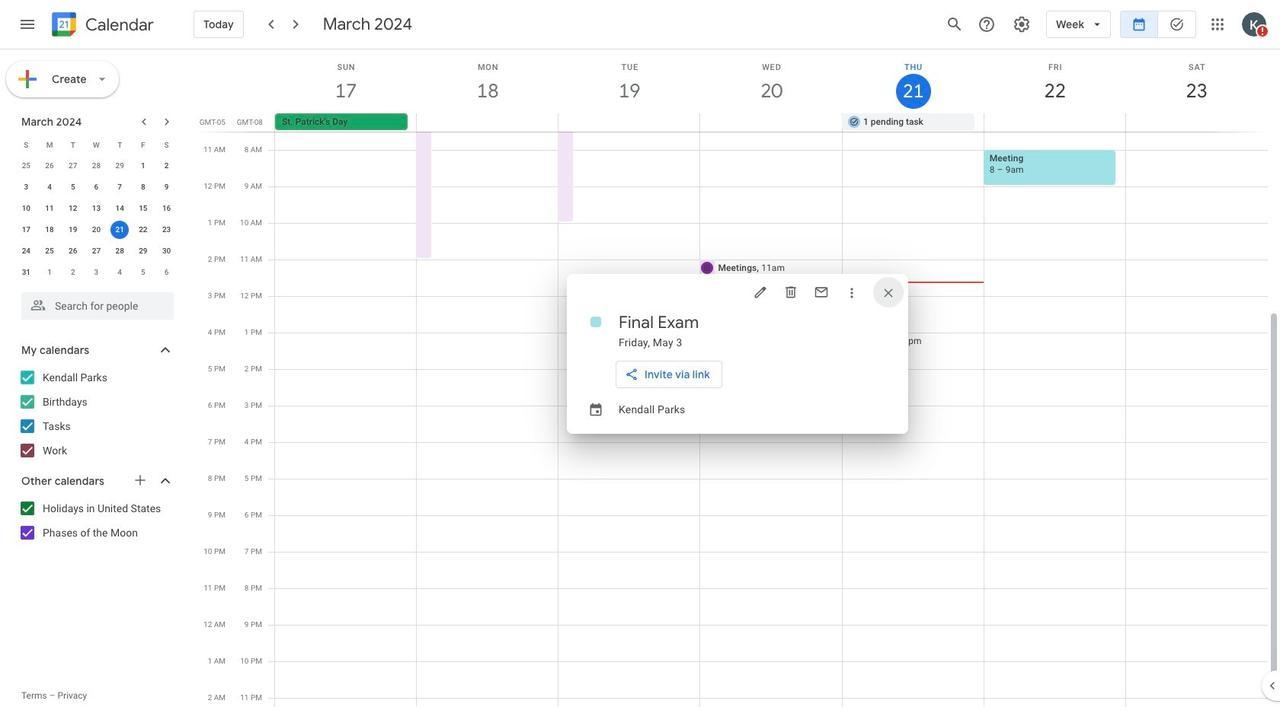 Task type: vqa. For each thing, say whether or not it's contained in the screenshot.
16 "element" at the left top of the page
yes



Task type: locate. For each thing, give the bounding box(es) containing it.
20 element
[[87, 221, 105, 239]]

0 horizontal spatial heading
[[82, 16, 154, 34]]

None search field
[[0, 286, 189, 320]]

30 element
[[157, 242, 176, 261]]

february 28 element
[[87, 157, 105, 175]]

email event details image
[[814, 285, 829, 300]]

april 3 element
[[87, 264, 105, 282]]

13 element
[[87, 200, 105, 218]]

0 vertical spatial heading
[[82, 16, 154, 34]]

april 6 element
[[157, 264, 176, 282]]

february 26 element
[[40, 157, 59, 175]]

4 element
[[40, 178, 59, 197]]

1 horizontal spatial heading
[[619, 312, 699, 333]]

6 element
[[87, 178, 105, 197]]

22 element
[[134, 221, 152, 239]]

cell
[[417, 114, 558, 132], [558, 114, 700, 132], [700, 114, 842, 132], [984, 114, 1125, 132], [1125, 114, 1267, 132], [108, 219, 131, 241]]

29 element
[[134, 242, 152, 261]]

1 vertical spatial heading
[[619, 312, 699, 333]]

april 1 element
[[40, 264, 59, 282]]

february 29 element
[[111, 157, 129, 175]]

row
[[268, 114, 1280, 132], [14, 134, 178, 155], [14, 155, 178, 177], [14, 177, 178, 198], [14, 198, 178, 219], [14, 219, 178, 241], [14, 241, 178, 262], [14, 262, 178, 283]]

8 element
[[134, 178, 152, 197]]

27 element
[[87, 242, 105, 261]]

21, today element
[[111, 221, 129, 239]]

19 element
[[64, 221, 82, 239]]

31 element
[[17, 264, 35, 282]]

february 27 element
[[64, 157, 82, 175]]

25 element
[[40, 242, 59, 261]]

april 5 element
[[134, 264, 152, 282]]

grid
[[195, 50, 1280, 708]]

cell inside march 2024 'grid'
[[108, 219, 131, 241]]

row group
[[14, 155, 178, 283]]

14 element
[[111, 200, 129, 218]]

delete event image
[[783, 285, 798, 300]]

16 element
[[157, 200, 176, 218]]

heading
[[82, 16, 154, 34], [619, 312, 699, 333]]

7 element
[[111, 178, 129, 197]]

Search for people text field
[[30, 293, 165, 320]]

10 element
[[17, 200, 35, 218]]

3 element
[[17, 178, 35, 197]]

february 25 element
[[17, 157, 35, 175]]



Task type: describe. For each thing, give the bounding box(es) containing it.
other calendars list
[[3, 497, 189, 546]]

2 element
[[157, 157, 176, 175]]

17 element
[[17, 221, 35, 239]]

28 element
[[111, 242, 129, 261]]

18 element
[[40, 221, 59, 239]]

my calendars list
[[3, 366, 189, 463]]

9 element
[[157, 178, 176, 197]]

15 element
[[134, 200, 152, 218]]

march 2024 grid
[[14, 134, 178, 283]]

23 element
[[157, 221, 176, 239]]

settings menu image
[[1013, 15, 1031, 34]]

calendar element
[[49, 9, 154, 43]]

5 element
[[64, 178, 82, 197]]

12 element
[[64, 200, 82, 218]]

1 element
[[134, 157, 152, 175]]

heading inside calendar element
[[82, 16, 154, 34]]

11 element
[[40, 200, 59, 218]]

26 element
[[64, 242, 82, 261]]

add other calendars image
[[133, 473, 148, 488]]

24 element
[[17, 242, 35, 261]]

april 4 element
[[111, 264, 129, 282]]

april 2 element
[[64, 264, 82, 282]]

main drawer image
[[18, 15, 37, 34]]



